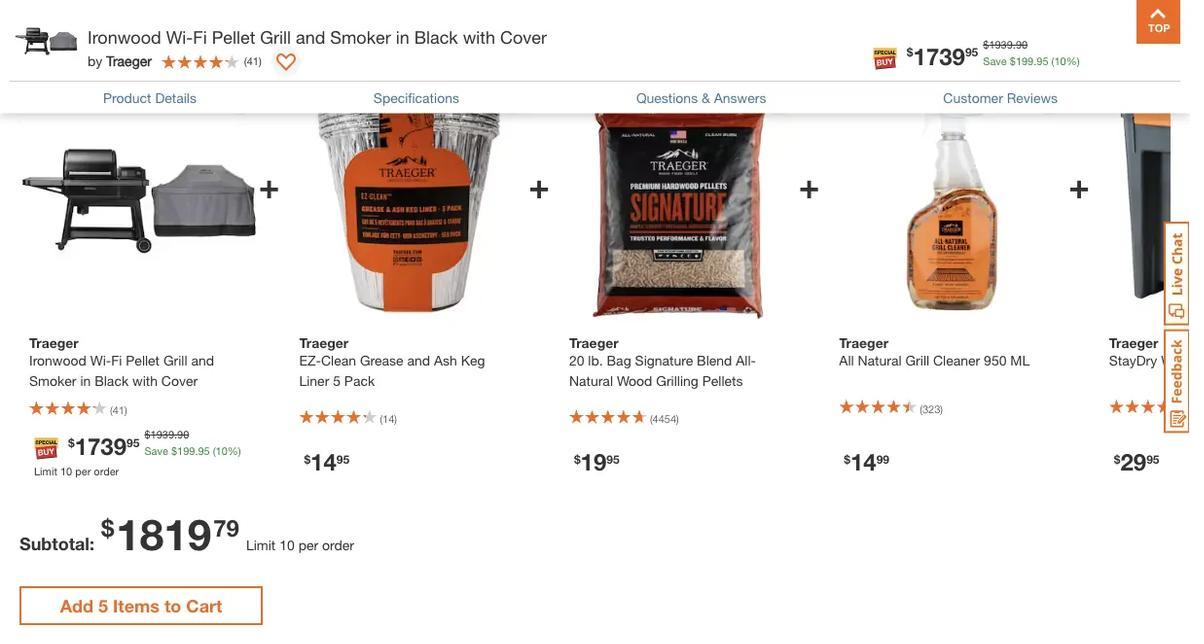 Task type: vqa. For each thing, say whether or not it's contained in the screenshot.
95 within the $ 29 95
yes



Task type: describe. For each thing, give the bounding box(es) containing it.
$ inside "$ 29 95"
[[1114, 453, 1121, 466]]

$ inside "$ 14 99"
[[844, 453, 851, 466]]

( inside $ 1939 . 90 save $ 199 . 95 ( 10 %)
[[1052, 55, 1055, 67]]

smoker
[[330, 27, 391, 48]]

%) for $ 1939 . 90 save $ 199 . 95 ( 10 %)
[[1067, 55, 1080, 67]]

this item
[[203, 57, 251, 70]]

ez-clean grease and ash keg liner 5 pack image
[[290, 82, 529, 321]]

) for $ 14 99
[[941, 403, 943, 416]]

traeger ez-clean grease and ash keg liner 5 pack
[[299, 335, 485, 389]]

this
[[203, 57, 225, 70]]

1939 for $ 1939 . 90 save $ 199 . 95 ( 10 %) limit 10 per order
[[150, 429, 174, 442]]

signature
[[635, 353, 693, 369]]

1 / 5 group
[[19, 43, 280, 504]]

10 inside "subtotal: $ 1819 79 limit 10 per order"
[[280, 538, 295, 554]]

order inside $ 1939 . 90 save $ 199 . 95 ( 10 %) limit 10 per order
[[94, 465, 119, 478]]

950
[[984, 353, 1007, 369]]

$ 29 95
[[1114, 448, 1160, 476]]

add 5 items to cart
[[60, 596, 222, 617]]

traeger 20 lb. bag signature blend all- natural wood grilling pellets
[[569, 335, 756, 389]]

item
[[228, 57, 251, 70]]

by traeger
[[88, 53, 152, 69]]

natural inside traeger 20 lb. bag signature blend all- natural wood grilling pellets
[[569, 373, 613, 389]]

all natural grill cleaner 950 ml image
[[830, 82, 1069, 321]]

limit inside "subtotal: $ 1819 79 limit 10 per order"
[[246, 538, 276, 554]]

staydry
[[1110, 353, 1158, 369]]

0 vertical spatial $ 1739 95
[[907, 42, 979, 70]]

0 vertical spatial grill
[[260, 27, 291, 48]]

answers
[[714, 90, 767, 106]]

traeger for $ 14 99
[[839, 335, 889, 351]]

select for 1 / 5 group
[[51, 56, 89, 72]]

41
[[247, 55, 259, 67]]

4 / 5 group
[[830, 43, 1090, 504]]

+ for 4 / 5 group
[[1069, 165, 1090, 207]]

traeger for $ 14 95
[[299, 335, 349, 351]]

cleaner
[[934, 353, 981, 369]]

all
[[839, 353, 854, 369]]

grilling
[[656, 373, 699, 389]]

lb.
[[588, 353, 603, 369]]

79
[[213, 515, 239, 542]]

questions & answers
[[637, 90, 767, 106]]

( for ( 41 )
[[244, 55, 247, 67]]

10 up 79
[[216, 445, 228, 458]]

14 for ( 14 )
[[383, 413, 395, 426]]

black
[[414, 27, 458, 48]]

29
[[1121, 448, 1147, 476]]

grill inside traeger all natural grill cleaner 950 ml
[[906, 353, 930, 369]]

199 for $ 1939 . 90 save $ 199 . 95 ( 10 %) limit 10 per order
[[177, 445, 195, 458]]

traeger staydry wood
[[1110, 335, 1191, 369]]

0 vertical spatial 1739
[[914, 42, 966, 70]]

best seller for 19
[[569, 87, 640, 103]]

323
[[923, 403, 941, 416]]

add
[[60, 596, 93, 617]]

ml
[[1011, 353, 1030, 369]]

+ for 3 / 5 group
[[799, 165, 820, 207]]

5 / 5 group
[[1100, 43, 1191, 504]]

4454
[[653, 413, 677, 426]]

5 inside the add 5 items to cart button
[[98, 596, 108, 617]]

traeger down ironwood
[[106, 53, 152, 69]]

20
[[569, 353, 585, 369]]

traeger all natural grill cleaner 950 ml
[[839, 335, 1030, 369]]

1819
[[116, 509, 211, 560]]

display image
[[276, 54, 296, 73]]

$ 1939 . 90 save $ 199 . 95 ( 10 %) limit 10 per order
[[34, 429, 241, 478]]

95 inside $ 1939 . 90 save $ 199 . 95 ( 10 %) limit 10 per order
[[198, 445, 210, 458]]

to
[[164, 596, 181, 617]]

( 41 )
[[244, 55, 262, 67]]

19
[[581, 448, 607, 476]]

details
[[155, 90, 197, 106]]

) right item
[[259, 55, 262, 67]]

95 inside the $ 19 95
[[607, 453, 620, 466]]

seller for 14
[[873, 87, 910, 103]]

$ inside $ 14 95
[[304, 453, 311, 466]]

$ 14 95
[[304, 448, 350, 476]]

$ inside "subtotal: $ 1819 79 limit 10 per order"
[[101, 515, 114, 542]]

items
[[113, 596, 160, 617]]

( 323 )
[[920, 403, 943, 416]]

( 4454 )
[[650, 413, 679, 426]]

specifications
[[374, 90, 459, 106]]

and inside traeger ez-clean grease and ash keg liner 5 pack
[[407, 353, 430, 369]]

subtotal: $ 1819 79 limit 10 per order
[[19, 509, 354, 560]]

reviews
[[1007, 90, 1058, 106]]



Task type: locate. For each thing, give the bounding box(es) containing it.
0 horizontal spatial grill
[[260, 27, 291, 48]]

1 vertical spatial %)
[[228, 445, 241, 458]]

199 for $ 1939 . 90 save $ 199 . 95 ( 10 %)
[[1016, 55, 1034, 67]]

0 vertical spatial wood
[[1162, 353, 1191, 369]]

best for 14
[[839, 87, 869, 103]]

blend
[[697, 353, 732, 369]]

best inside 3 / 5 group
[[569, 87, 599, 103]]

1 vertical spatial natural
[[569, 373, 613, 389]]

( down traeger ez-clean grease and ash keg liner 5 pack
[[380, 413, 383, 426]]

cart
[[186, 596, 222, 617]]

0 horizontal spatial wood
[[617, 373, 653, 389]]

save for $ 1939 . 90 save $ 199 . 95 ( 10 %) limit 10 per order
[[144, 445, 168, 458]]

1 vertical spatial order
[[322, 538, 354, 554]]

top button
[[1137, 0, 1181, 44]]

0 horizontal spatial best seller
[[569, 87, 640, 103]]

0 horizontal spatial 1739
[[75, 432, 127, 460]]

traeger up 'ez-'
[[299, 335, 349, 351]]

1 horizontal spatial $ 1739 95
[[907, 42, 979, 70]]

wood
[[1162, 353, 1191, 369], [617, 373, 653, 389]]

+ for the 2 / 5 group
[[529, 165, 550, 207]]

1739 inside 1 / 5 group
[[75, 432, 127, 460]]

traeger
[[106, 53, 152, 69], [299, 335, 349, 351], [569, 335, 619, 351], [839, 335, 889, 351], [1110, 335, 1159, 351]]

traeger up all
[[839, 335, 889, 351]]

1 horizontal spatial select
[[861, 56, 899, 72]]

by
[[88, 53, 103, 69]]

) down traeger ez-clean grease and ash keg liner 5 pack
[[395, 413, 397, 426]]

ironwood
[[88, 27, 161, 48]]

95 inside $ 14 95
[[337, 453, 350, 466]]

select
[[51, 56, 89, 72], [861, 56, 899, 72]]

1 horizontal spatial natural
[[858, 353, 902, 369]]

0 vertical spatial limit
[[34, 465, 57, 478]]

( down pellet at the top left
[[244, 55, 247, 67]]

199 inside $ 1939 . 90 save $ 199 . 95 ( 10 %)
[[1016, 55, 1034, 67]]

95
[[966, 46, 979, 59], [1037, 55, 1049, 67], [127, 437, 140, 450], [198, 445, 210, 458], [337, 453, 350, 466], [607, 453, 620, 466], [1147, 453, 1160, 466]]

seller
[[603, 87, 640, 103], [873, 87, 910, 103]]

1 horizontal spatial %)
[[1067, 55, 1080, 67]]

2 best from the left
[[839, 87, 869, 103]]

ironwood wi-fi pellet grill and smoker in black with cover
[[88, 27, 547, 48]]

1 best seller from the left
[[569, 87, 640, 103]]

90 for $ 1939 . 90 save $ 199 . 95 ( 10 %)
[[1016, 38, 1028, 51]]

1 vertical spatial save
[[144, 445, 168, 458]]

cover
[[500, 27, 547, 48]]

4 + from the left
[[1069, 165, 1090, 207]]

$ 1739 95
[[907, 42, 979, 70], [68, 432, 140, 460]]

seller inside 3 / 5 group
[[603, 87, 640, 103]]

( up 79
[[213, 445, 216, 458]]

) inside 3 / 5 group
[[677, 413, 679, 426]]

1939 inside $ 1939 . 90 save $ 199 . 95 ( 10 %) limit 10 per order
[[150, 429, 174, 442]]

1 vertical spatial 5
[[98, 596, 108, 617]]

questions
[[637, 90, 698, 106]]

best inside 4 / 5 group
[[839, 87, 869, 103]]

( inside 3 / 5 group
[[650, 413, 653, 426]]

clean
[[321, 353, 356, 369]]

in
[[396, 27, 410, 48]]

wood right staydry in the right bottom of the page
[[1162, 353, 1191, 369]]

best
[[569, 87, 599, 103], [839, 87, 869, 103]]

$ 19 95
[[574, 448, 620, 476]]

traeger up lb.
[[569, 335, 619, 351]]

14 for $ 14 99
[[851, 448, 877, 476]]

) down grilling
[[677, 413, 679, 426]]

0 horizontal spatial select
[[51, 56, 89, 72]]

and
[[296, 27, 325, 48], [407, 353, 430, 369]]

5 inside traeger ez-clean grease and ash keg liner 5 pack
[[333, 373, 341, 389]]

1 best from the left
[[569, 87, 599, 103]]

) for $ 19 95
[[677, 413, 679, 426]]

1 horizontal spatial best seller
[[839, 87, 910, 103]]

best for 19
[[569, 87, 599, 103]]

keg
[[461, 353, 485, 369]]

limit inside $ 1939 . 90 save $ 199 . 95 ( 10 %) limit 10 per order
[[34, 465, 57, 478]]

select inside 4 / 5 group
[[861, 56, 899, 72]]

) for $ 14 95
[[395, 413, 397, 426]]

( down traeger all natural grill cleaner 950 ml on the bottom of page
[[920, 403, 923, 416]]

seller for 19
[[603, 87, 640, 103]]

199 up reviews
[[1016, 55, 1034, 67]]

traeger inside traeger ez-clean grease and ash keg liner 5 pack
[[299, 335, 349, 351]]

$ 1939 . 90 save $ 199 . 95 ( 10 %)
[[984, 38, 1080, 67]]

per up subtotal:
[[75, 465, 91, 478]]

+ inside 4 / 5 group
[[1069, 165, 1090, 207]]

bag
[[607, 353, 632, 369]]

( up reviews
[[1052, 55, 1055, 67]]

)
[[259, 55, 262, 67], [941, 403, 943, 416], [395, 413, 397, 426], [677, 413, 679, 426]]

seller inside 4 / 5 group
[[873, 87, 910, 103]]

1 vertical spatial and
[[407, 353, 430, 369]]

0 horizontal spatial save
[[144, 445, 168, 458]]

1 vertical spatial 90
[[177, 429, 189, 442]]

wood inside traeger staydry wood
[[1162, 353, 1191, 369]]

1 vertical spatial 199
[[177, 445, 195, 458]]

+ inside the 2 / 5 group
[[529, 165, 550, 207]]

liner
[[299, 373, 329, 389]]

5 down clean
[[333, 373, 341, 389]]

1 horizontal spatial best
[[839, 87, 869, 103]]

&
[[702, 90, 711, 106]]

.
[[1013, 38, 1016, 51], [1034, 55, 1037, 67], [174, 429, 177, 442], [195, 445, 198, 458]]

ez-
[[299, 353, 321, 369]]

natural right all
[[858, 353, 902, 369]]

(
[[1052, 55, 1055, 67], [244, 55, 247, 67], [920, 403, 923, 416], [380, 413, 383, 426], [650, 413, 653, 426], [213, 445, 216, 458]]

199
[[1016, 55, 1034, 67], [177, 445, 195, 458]]

( inside $ 1939 . 90 save $ 199 . 95 ( 10 %) limit 10 per order
[[213, 445, 216, 458]]

1 horizontal spatial grill
[[906, 353, 930, 369]]

90 inside $ 1939 . 90 save $ 199 . 95 ( 10 %) limit 10 per order
[[177, 429, 189, 442]]

3 + from the left
[[799, 165, 820, 207]]

5
[[333, 373, 341, 389], [98, 596, 108, 617]]

0 horizontal spatial 199
[[177, 445, 195, 458]]

0 horizontal spatial 5
[[98, 596, 108, 617]]

199 inside $ 1939 . 90 save $ 199 . 95 ( 10 %) limit 10 per order
[[177, 445, 195, 458]]

order up '1819'
[[94, 465, 119, 478]]

20 lb. bag signature blend all-natural wood grilling pellets image
[[560, 82, 799, 321]]

99
[[877, 453, 890, 466]]

10
[[1055, 55, 1067, 67], [216, 445, 228, 458], [60, 465, 72, 478], [280, 538, 295, 554]]

natural
[[858, 353, 902, 369], [569, 373, 613, 389]]

0 horizontal spatial seller
[[603, 87, 640, 103]]

limit
[[34, 465, 57, 478], [246, 538, 276, 554]]

1 horizontal spatial wood
[[1162, 353, 1191, 369]]

1 horizontal spatial 1939
[[989, 38, 1013, 51]]

questions & answers button
[[637, 88, 767, 108], [637, 88, 767, 108]]

%) inside $ 1939 . 90 save $ 199 . 95 ( 10 %)
[[1067, 55, 1080, 67]]

1 vertical spatial grill
[[906, 353, 930, 369]]

( 14 )
[[380, 413, 397, 426]]

select for 4 / 5 group
[[861, 56, 899, 72]]

1 horizontal spatial 5
[[333, 373, 341, 389]]

customer
[[944, 90, 1004, 106]]

add 5 items to cart button
[[19, 587, 263, 626]]

2 + from the left
[[529, 165, 550, 207]]

1 + from the left
[[259, 165, 280, 207]]

1 select from the left
[[51, 56, 89, 72]]

seller left customer
[[873, 87, 910, 103]]

all-
[[736, 353, 756, 369]]

( down traeger 20 lb. bag signature blend all- natural wood grilling pellets
[[650, 413, 653, 426]]

save inside $ 1939 . 90 save $ 199 . 95 ( 10 %)
[[984, 55, 1007, 67]]

save inside $ 1939 . 90 save $ 199 . 95 ( 10 %) limit 10 per order
[[144, 445, 168, 458]]

product image image
[[15, 10, 78, 73]]

10 up reviews
[[1055, 55, 1067, 67]]

seller left the &
[[603, 87, 640, 103]]

$ 14 99
[[844, 448, 890, 476]]

grill
[[260, 27, 291, 48], [906, 353, 930, 369]]

) inside the 2 / 5 group
[[395, 413, 397, 426]]

limit up subtotal:
[[34, 465, 57, 478]]

traeger for $ 29 95
[[1110, 335, 1159, 351]]

customer reviews button
[[944, 88, 1058, 108], [944, 88, 1058, 108]]

( inside 4 / 5 group
[[920, 403, 923, 416]]

wi-
[[166, 27, 193, 48]]

0 horizontal spatial order
[[94, 465, 119, 478]]

3 / 5 group
[[560, 43, 820, 504]]

select inside 1 / 5 group
[[51, 56, 89, 72]]

90
[[1016, 38, 1028, 51], [177, 429, 189, 442]]

0 horizontal spatial per
[[75, 465, 91, 478]]

( for ( 4454 )
[[650, 413, 653, 426]]

0 vertical spatial order
[[94, 465, 119, 478]]

0 vertical spatial 1939
[[989, 38, 1013, 51]]

best seller for 14
[[839, 87, 910, 103]]

order down $ 14 95
[[322, 538, 354, 554]]

1 seller from the left
[[603, 87, 640, 103]]

+ inside 1 / 5 group
[[259, 165, 280, 207]]

specifications button
[[374, 88, 459, 108], [374, 88, 459, 108]]

1 vertical spatial wood
[[617, 373, 653, 389]]

0 horizontal spatial 14
[[311, 448, 337, 476]]

199 up "subtotal: $ 1819 79 limit 10 per order" at the left bottom of the page
[[177, 445, 195, 458]]

2 seller from the left
[[873, 87, 910, 103]]

natural down lb.
[[569, 373, 613, 389]]

) inside 4 / 5 group
[[941, 403, 943, 416]]

1 vertical spatial limit
[[246, 538, 276, 554]]

1 horizontal spatial seller
[[873, 87, 910, 103]]

1739
[[914, 42, 966, 70], [75, 432, 127, 460]]

0 vertical spatial 199
[[1016, 55, 1034, 67]]

( for ( 14 )
[[380, 413, 383, 426]]

best seller inside 4 / 5 group
[[839, 87, 910, 103]]

0 horizontal spatial $ 1739 95
[[68, 432, 140, 460]]

wood inside traeger 20 lb. bag signature blend all- natural wood grilling pellets
[[617, 373, 653, 389]]

) down cleaner
[[941, 403, 943, 416]]

+ inside 3 / 5 group
[[799, 165, 820, 207]]

best seller
[[569, 87, 640, 103], [839, 87, 910, 103]]

95 inside "$ 29 95"
[[1147, 453, 1160, 466]]

+
[[259, 165, 280, 207], [529, 165, 550, 207], [799, 165, 820, 207], [1069, 165, 1090, 207]]

traeger for $ 19 95
[[569, 335, 619, 351]]

1 horizontal spatial per
[[299, 538, 318, 554]]

1 horizontal spatial 90
[[1016, 38, 1028, 51]]

save up '1819'
[[144, 445, 168, 458]]

live chat image
[[1164, 222, 1191, 326]]

grease
[[360, 353, 404, 369]]

per inside $ 1939 . 90 save $ 199 . 95 ( 10 %) limit 10 per order
[[75, 465, 91, 478]]

0 horizontal spatial 90
[[177, 429, 189, 442]]

with
[[463, 27, 496, 48]]

fi
[[193, 27, 207, 48]]

customer reviews
[[944, 90, 1058, 106]]

90 inside $ 1939 . 90 save $ 199 . 95 ( 10 %)
[[1016, 38, 1028, 51]]

best seller inside 3 / 5 group
[[569, 87, 640, 103]]

traeger up staydry in the right bottom of the page
[[1110, 335, 1159, 351]]

14 for $ 14 95
[[311, 448, 337, 476]]

90 for $ 1939 . 90 save $ 199 . 95 ( 10 %) limit 10 per order
[[177, 429, 189, 442]]

traeger inside traeger 20 lb. bag signature blend all- natural wood grilling pellets
[[569, 335, 619, 351]]

traeger inside traeger all natural grill cleaner 950 ml
[[839, 335, 889, 351]]

1939 inside $ 1939 . 90 save $ 199 . 95 ( 10 %)
[[989, 38, 1013, 51]]

2 horizontal spatial 14
[[851, 448, 877, 476]]

feedback link image
[[1164, 329, 1191, 434]]

$ 1739 95 inside 1 / 5 group
[[68, 432, 140, 460]]

1 horizontal spatial 199
[[1016, 55, 1034, 67]]

0 horizontal spatial best
[[569, 87, 599, 103]]

subtotal:
[[19, 534, 94, 555]]

2 select from the left
[[861, 56, 899, 72]]

( for ( 323 )
[[920, 403, 923, 416]]

save up customer reviews
[[984, 55, 1007, 67]]

$ inside the $ 19 95
[[574, 453, 581, 466]]

0 horizontal spatial limit
[[34, 465, 57, 478]]

95 inside $ 1939 . 90 save $ 199 . 95 ( 10 %)
[[1037, 55, 1049, 67]]

save
[[984, 55, 1007, 67], [144, 445, 168, 458]]

per inside "subtotal: $ 1819 79 limit 10 per order"
[[299, 538, 318, 554]]

10 right 79
[[280, 538, 295, 554]]

per right 79
[[299, 538, 318, 554]]

0 vertical spatial %)
[[1067, 55, 1080, 67]]

natural inside traeger all natural grill cleaner 950 ml
[[858, 353, 902, 369]]

1 vertical spatial 1739
[[75, 432, 127, 460]]

0 horizontal spatial 1939
[[150, 429, 174, 442]]

pellet
[[212, 27, 255, 48]]

product details button
[[103, 88, 197, 108], [103, 88, 197, 108]]

1 vertical spatial $ 1739 95
[[68, 432, 140, 460]]

and left smoker
[[296, 27, 325, 48]]

1 horizontal spatial and
[[407, 353, 430, 369]]

0 vertical spatial and
[[296, 27, 325, 48]]

10 inside $ 1939 . 90 save $ 199 . 95 ( 10 %)
[[1055, 55, 1067, 67]]

0 vertical spatial 90
[[1016, 38, 1028, 51]]

0 vertical spatial natural
[[858, 353, 902, 369]]

%) for $ 1939 . 90 save $ 199 . 95 ( 10 %) limit 10 per order
[[228, 445, 241, 458]]

order
[[94, 465, 119, 478], [322, 538, 354, 554]]

1 vertical spatial per
[[299, 538, 318, 554]]

product details
[[103, 90, 197, 106]]

order inside "subtotal: $ 1819 79 limit 10 per order"
[[322, 538, 354, 554]]

grill up display icon
[[260, 27, 291, 48]]

1939
[[989, 38, 1013, 51], [150, 429, 174, 442]]

grill left cleaner
[[906, 353, 930, 369]]

14 inside 4 / 5 group
[[851, 448, 877, 476]]

pellets
[[703, 373, 743, 389]]

1 vertical spatial 1939
[[150, 429, 174, 442]]

10 up subtotal:
[[60, 465, 72, 478]]

%) inside $ 1939 . 90 save $ 199 . 95 ( 10 %) limit 10 per order
[[228, 445, 241, 458]]

and left ash
[[407, 353, 430, 369]]

0 vertical spatial save
[[984, 55, 1007, 67]]

2 best seller from the left
[[839, 87, 910, 103]]

traeger inside traeger staydry wood
[[1110, 335, 1159, 351]]

1 horizontal spatial save
[[984, 55, 1007, 67]]

product
[[103, 90, 151, 106]]

1 horizontal spatial order
[[322, 538, 354, 554]]

0 vertical spatial 5
[[333, 373, 341, 389]]

1 horizontal spatial limit
[[246, 538, 276, 554]]

per
[[75, 465, 91, 478], [299, 538, 318, 554]]

0 vertical spatial per
[[75, 465, 91, 478]]

0 horizontal spatial %)
[[228, 445, 241, 458]]

%)
[[1067, 55, 1080, 67], [228, 445, 241, 458]]

0 horizontal spatial and
[[296, 27, 325, 48]]

( inside the 2 / 5 group
[[380, 413, 383, 426]]

0 horizontal spatial natural
[[569, 373, 613, 389]]

2 / 5 group
[[290, 43, 550, 504]]

staydry wood pellet bin and lid image
[[1100, 82, 1191, 321]]

1 horizontal spatial 14
[[383, 413, 395, 426]]

1 horizontal spatial 1739
[[914, 42, 966, 70]]

limit right 79
[[246, 538, 276, 554]]

save for $ 1939 . 90 save $ 199 . 95 ( 10 %)
[[984, 55, 1007, 67]]

pack
[[344, 373, 375, 389]]

wood down bag at the bottom right
[[617, 373, 653, 389]]

1939 for $ 1939 . 90 save $ 199 . 95 ( 10 %)
[[989, 38, 1013, 51]]

ash
[[434, 353, 457, 369]]

5 right add at left bottom
[[98, 596, 108, 617]]



